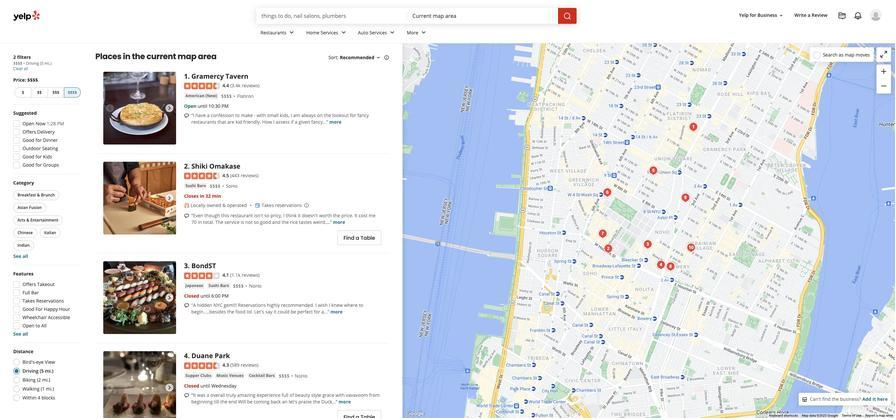 Task type: describe. For each thing, give the bounding box(es) containing it.
$$$$ up min
[[210, 183, 221, 190]]

sushi by m image
[[685, 241, 698, 255]]

it inside "a hidden nyc gem!!!  reservations highly recommended. i wish i knew where to begin.....besides the food lol.              let's say it could be perfect for a…"
[[274, 309, 277, 315]]

sushi bars button for the bottom sushi bars link
[[207, 283, 231, 290]]

carbone new york image
[[597, 227, 610, 241]]

noho for 4 . duane park
[[295, 373, 308, 380]]

find
[[823, 397, 831, 403]]

cathédrale restaurant image
[[680, 191, 693, 205]]

previous image for 1
[[106, 104, 114, 112]]

reservations
[[275, 203, 302, 209]]

1 vertical spatial pm
[[57, 121, 64, 127]]

slideshow element for 2
[[103, 162, 176, 235]]

knew
[[332, 302, 343, 309]]

i left am
[[291, 112, 292, 119]]

recommended.
[[281, 302, 314, 309]]

make
[[241, 112, 253, 119]]

clear
[[13, 66, 23, 72]]

see for features
[[13, 331, 21, 338]]

family meal at blue hill image
[[601, 186, 615, 199]]

kid
[[236, 119, 242, 125]]

more for duane park
[[339, 399, 351, 405]]

use
[[857, 415, 862, 418]]

american (new) button
[[184, 93, 219, 100]]

auto services link
[[353, 24, 402, 43]]

shiki
[[192, 162, 208, 171]]

32
[[206, 193, 211, 200]]

operated
[[227, 203, 247, 209]]

all inside "2 filters $$$$ • driving (5 mi.) clear all"
[[24, 66, 28, 72]]

restaurants link
[[255, 24, 301, 43]]

i down small
[[273, 119, 275, 125]]

$$$ button
[[48, 87, 64, 98]]

report a map error
[[866, 415, 894, 418]]

are
[[228, 119, 235, 125]]

have
[[196, 112, 206, 119]]

16 takes reservations v2 image
[[255, 203, 260, 208]]

within 4 blocks
[[23, 395, 55, 402]]

as
[[840, 52, 844, 58]]

outdoor
[[23, 145, 41, 152]]

good for groups
[[23, 162, 59, 168]]

accessible
[[48, 315, 70, 321]]

let's
[[254, 309, 264, 315]]

how
[[262, 119, 272, 125]]

highly
[[267, 302, 280, 309]]

for for business
[[751, 12, 757, 18]]

offers takeout
[[23, 282, 55, 288]]

rice
[[290, 219, 298, 226]]

driving (5 mi.)
[[23, 368, 54, 375]]

i right wish
[[329, 302, 330, 309]]

0 horizontal spatial bondst image
[[103, 262, 176, 335]]

tavern
[[226, 72, 249, 81]]

where
[[344, 302, 358, 309]]

american
[[186, 93, 205, 99]]

i left wish
[[316, 302, 317, 309]]

more for gramercy tavern
[[330, 119, 342, 125]]

services for home services
[[321, 29, 338, 36]]

cocktail bars
[[249, 373, 275, 379]]

70
[[192, 219, 197, 226]]

slideshow element for 3
[[103, 262, 176, 335]]

reviews) for 3 . bondst
[[242, 272, 260, 279]]

gem!!!
[[224, 302, 237, 309]]

map for report a map error
[[880, 415, 886, 418]]

(3.4k
[[230, 82, 241, 89]]

Find text field
[[262, 12, 402, 20]]

0 vertical spatial so
[[265, 213, 270, 219]]

a right 'report'
[[877, 415, 879, 418]]

more link for bondst
[[331, 309, 343, 315]]

$$$$ right price:
[[27, 77, 38, 83]]

option group containing distance
[[11, 349, 82, 404]]

a inside the "it was a overall truly amazing experience full of beauty style grace with vavavoom from beginning till the end    will be coming back an let's praise the duck…"
[[207, 393, 209, 399]]

more link for gramercy tavern
[[330, 119, 342, 125]]

0 horizontal spatial sushi bars link
[[184, 183, 207, 190]]

see for category
[[13, 253, 21, 260]]

recommended
[[340, 54, 375, 61]]

breakfast
[[18, 192, 36, 198]]

offers delivery
[[23, 129, 55, 135]]

$$$
[[53, 90, 59, 95]]

pricy,
[[271, 213, 282, 219]]

next image for 2 . shiki omakase
[[166, 194, 174, 202]]

0 vertical spatial duane park image
[[655, 259, 668, 272]]

the left rice
[[282, 219, 289, 226]]

gotham restaurant image
[[647, 164, 661, 177]]

business
[[758, 12, 778, 18]]

0 horizontal spatial to
[[36, 323, 40, 329]]

find
[[344, 235, 355, 242]]

slideshow element for 1
[[103, 72, 176, 145]]

open for offers delivery
[[23, 121, 34, 127]]

$$$$ down 4.1 (1.1k reviews)
[[233, 283, 244, 290]]

closed for bondst
[[184, 293, 199, 299]]

notifications image
[[855, 12, 863, 20]]

closes in 32 min
[[184, 193, 221, 200]]

find a table
[[344, 235, 375, 242]]

assess
[[276, 119, 290, 125]]

1 vertical spatial driving
[[23, 368, 39, 375]]

until for gramercy
[[198, 103, 208, 109]]

see all for features
[[13, 331, 28, 338]]

4.1 star rating image
[[184, 273, 220, 280]]

services for auto services
[[370, 29, 387, 36]]

group containing suggested
[[11, 110, 82, 171]]

supper clubs link
[[184, 373, 213, 380]]

doesn't
[[302, 213, 318, 219]]

$$$$ inside "2 filters $$$$ • driving (5 mi.) clear all"
[[13, 61, 22, 66]]

good for good for happy hour
[[23, 306, 34, 313]]

none field near
[[413, 12, 553, 20]]

open to all
[[23, 323, 47, 329]]

brunch
[[41, 192, 55, 198]]

with inside the "it was a overall truly amazing experience full of beauty style grace with vavavoom from beginning till the end    will be coming back an let's praise the duck…"
[[336, 393, 345, 399]]

1 vertical spatial sushi bars link
[[207, 283, 231, 290]]

map for search as map moves
[[846, 52, 855, 58]]

mi.) for (5
[[45, 368, 54, 375]]

was
[[197, 393, 206, 399]]

on
[[317, 112, 323, 119]]

write
[[795, 12, 807, 18]]

. for 1
[[188, 72, 190, 81]]

offers for offers takeout
[[23, 282, 36, 288]]

0 horizontal spatial 4
[[38, 395, 40, 402]]

for inside "i have a confession to make - with small kids, i am always on the lookout for fancy restaurants that are kid friendly.  how i assess if a given fancy…"
[[350, 112, 356, 119]]

begin.....besides
[[192, 309, 226, 315]]

good
[[260, 219, 271, 226]]

price.
[[342, 213, 354, 219]]

previous image for 2 . shiki omakase
[[106, 194, 114, 202]]

walking (1 mi.)
[[23, 386, 54, 393]]

takes for takes reservations
[[262, 203, 274, 209]]

projects image
[[839, 12, 847, 20]]

1 vertical spatial duane park image
[[103, 352, 176, 419]]

places in the current map area
[[95, 51, 217, 62]]

. for 4
[[188, 352, 190, 361]]

until for duane
[[201, 383, 210, 390]]

locally
[[191, 203, 206, 209]]

sushi bars button for sushi bars link to the left
[[184, 183, 207, 190]]

24 chevron down v2 image for more
[[420, 29, 428, 37]]

it
[[355, 213, 358, 219]]

shortcuts
[[785, 415, 799, 418]]

food
[[236, 309, 246, 315]]

gramercy
[[192, 72, 224, 81]]

be inside "a hidden nyc gem!!!  reservations highly recommended. i wish i knew where to begin.....besides the food lol.              let's say it could be perfect for a…"
[[291, 309, 296, 315]]

lol.
[[247, 309, 253, 315]]

the down 'style'
[[313, 399, 320, 405]]

the left 'price.'
[[333, 213, 340, 219]]

sushi bars for sushi bars button for the bottom sushi bars link
[[209, 283, 229, 289]]

dinner
[[43, 137, 58, 143]]

slideshow element for 4
[[103, 352, 176, 419]]

none field "find"
[[262, 12, 402, 20]]

reviews) for 2 . shiki omakase
[[241, 173, 259, 179]]

amazing
[[237, 393, 256, 399]]

sushi for sushi bars link to the left
[[186, 183, 196, 189]]

previous image for 4 . duane park
[[106, 384, 114, 392]]

(2
[[37, 377, 41, 384]]

business categories element
[[255, 24, 883, 43]]

takes for takes reservations
[[23, 298, 35, 304]]

am
[[294, 112, 300, 119]]

reviews) for 4 . duane park
[[241, 363, 259, 369]]

more for bondst
[[331, 309, 343, 315]]

Near text field
[[413, 12, 553, 20]]

1 vertical spatial (5
[[40, 368, 44, 375]]

add
[[863, 397, 872, 403]]

more link down 'price.'
[[333, 219, 345, 226]]

auto
[[358, 29, 369, 36]]

gramercy tavern link
[[192, 72, 249, 81]]

total.
[[203, 219, 214, 226]]

4.4 (3.4k reviews)
[[223, 82, 260, 89]]

group containing features
[[11, 271, 82, 338]]

24 chevron down v2 image for auto services
[[389, 29, 397, 37]]

filters
[[17, 54, 31, 60]]

duane
[[192, 352, 213, 361]]

1 vertical spatial so
[[254, 219, 259, 226]]

keyboard shortcuts button
[[770, 414, 799, 419]]

4.3
[[223, 363, 229, 369]]

till
[[214, 399, 219, 405]]

yelp for business button
[[737, 9, 787, 21]]

1:28
[[47, 121, 56, 127]]

if
[[291, 119, 294, 125]]

2 for 2 filters $$$$ • driving (5 mi.) clear all
[[13, 54, 16, 60]]

map region
[[321, 43, 896, 419]]

good for good for dinner
[[23, 137, 34, 143]]

more down 'price.'
[[333, 219, 345, 226]]

"i have a confession to make - with small kids, i am always on the lookout for fancy restaurants that are kid friendly.  how i assess if a given fancy…"
[[192, 112, 369, 125]]

1 vertical spatial of
[[853, 415, 856, 418]]

0 horizontal spatial map
[[178, 51, 197, 62]]

now
[[36, 121, 46, 127]]

sushi bars for sushi bars button corresponding to sushi bars link to the left
[[186, 183, 206, 189]]

user actions element
[[734, 8, 892, 49]]

biking
[[23, 377, 36, 384]]

truly
[[226, 393, 236, 399]]

(5 inside "2 filters $$$$ • driving (5 mi.) clear all"
[[40, 61, 44, 66]]

1 horizontal spatial bondst image
[[642, 238, 655, 251]]

a right if
[[295, 119, 298, 125]]

restaurant
[[230, 213, 253, 219]]

3 . bondst
[[184, 262, 216, 271]]

bar
[[31, 290, 39, 296]]

2 vertical spatial open
[[23, 323, 34, 329]]

see all for category
[[13, 253, 28, 260]]

driving inside "2 filters $$$$ • driving (5 mi.) clear all"
[[26, 61, 39, 66]]

wednesday
[[212, 383, 237, 390]]

a right write
[[809, 12, 811, 18]]

see all button for category
[[13, 253, 28, 260]]



Task type: vqa. For each thing, say whether or not it's contained in the screenshot.
the bottommost "
no



Task type: locate. For each thing, give the bounding box(es) containing it.
& right owned
[[223, 203, 226, 209]]

be down recommended. on the bottom left of page
[[291, 309, 296, 315]]

see
[[13, 253, 21, 260], [13, 331, 21, 338]]

always
[[302, 112, 316, 119]]

sushi for the bottom sushi bars link
[[209, 283, 219, 289]]

0 vertical spatial 16 speech v2 image
[[184, 113, 190, 119]]

2 left filters
[[13, 54, 16, 60]]

4.5 star rating image
[[184, 173, 220, 180]]

until up the have
[[198, 103, 208, 109]]

bars down the 4.1
[[220, 283, 229, 289]]

pm for 1 . gramercy tavern
[[222, 103, 229, 109]]

all for features
[[22, 331, 28, 338]]

2 24 chevron down v2 image from the left
[[420, 29, 428, 37]]

in inside '"even though this restaurant isn't so pricy, i think it doesn't worth the price. it cost me 70 in total. the service is not so good and the rice tastes weird.…"'
[[198, 219, 202, 226]]

. left shiki at the top of the page
[[188, 162, 190, 171]]

for for kids
[[36, 154, 42, 160]]

overall
[[211, 393, 225, 399]]

4.3 star rating image
[[184, 363, 220, 370]]

italian button
[[40, 228, 60, 238]]

(5
[[40, 61, 44, 66], [40, 368, 44, 375]]

mi.) for (2
[[42, 377, 50, 384]]

24 chevron down v2 image
[[288, 29, 296, 37], [389, 29, 397, 37]]

more link down knew at the bottom
[[331, 309, 343, 315]]

table
[[361, 235, 375, 242]]

0 vertical spatial see all button
[[13, 253, 28, 260]]

2 see all from the top
[[13, 331, 28, 338]]

open now 1:28 pm
[[23, 121, 64, 127]]

hidden
[[197, 302, 212, 309]]

open up "i
[[184, 103, 197, 109]]

1 horizontal spatial sushi bars link
[[207, 283, 231, 290]]

sushi bars button up closes
[[184, 183, 207, 190]]

see all down indian button
[[13, 253, 28, 260]]

1 vertical spatial sushi bars
[[209, 283, 229, 289]]

0 vertical spatial driving
[[26, 61, 39, 66]]

open down wheelchair
[[23, 323, 34, 329]]

1 previous image from the top
[[106, 104, 114, 112]]

with right '-'
[[257, 112, 266, 119]]

reservations up happy
[[36, 298, 64, 304]]

2 good from the top
[[23, 154, 34, 160]]

asian fusion button
[[13, 203, 46, 213]]

next image
[[166, 194, 174, 202], [166, 384, 174, 392]]

search
[[824, 52, 838, 58]]

$$$$ left •
[[13, 61, 22, 66]]

0 horizontal spatial noho
[[249, 283, 262, 290]]

noho for 3 . bondst
[[249, 283, 262, 290]]

0 vertical spatial sushi bars button
[[184, 183, 207, 190]]

reviews) up cocktail in the bottom left of the page
[[241, 363, 259, 369]]

0 horizontal spatial &
[[26, 218, 29, 223]]

italian
[[44, 230, 56, 236]]

1 . from the top
[[188, 72, 190, 81]]

to right where
[[359, 302, 364, 309]]

1 horizontal spatial &
[[37, 192, 40, 198]]

0 horizontal spatial so
[[254, 219, 259, 226]]

in left 32
[[200, 193, 204, 200]]

for down good for kids
[[36, 162, 42, 168]]

. left "duane"
[[188, 352, 190, 361]]

2 next image from the top
[[166, 294, 174, 302]]

1 vertical spatial 16 speech v2 image
[[184, 303, 190, 309]]

$$$$ up full
[[279, 373, 290, 380]]

to left all
[[36, 323, 40, 329]]

1 horizontal spatial be
[[291, 309, 296, 315]]

1 horizontal spatial to
[[235, 112, 240, 119]]

the right find
[[833, 397, 840, 403]]

i left think
[[284, 213, 285, 219]]

bars inside button
[[266, 373, 275, 379]]

16 speech v2 image left "a
[[184, 303, 190, 309]]

16 speech v2 image
[[184, 214, 190, 219]]

this
[[221, 213, 229, 219]]

1 horizontal spatial sushi bars
[[209, 283, 229, 289]]

takes down full bar
[[23, 298, 35, 304]]

"a
[[192, 302, 196, 309]]

all down open to all
[[22, 331, 28, 338]]

locally owned & operated
[[191, 203, 247, 209]]

0 vertical spatial 2
[[13, 54, 16, 60]]

2 for 2 . shiki omakase
[[184, 162, 188, 171]]

takes right 16 takes reservations v2 icon
[[262, 203, 274, 209]]

say
[[266, 309, 273, 315]]

asian fusion
[[18, 205, 42, 211]]

0 horizontal spatial be
[[247, 399, 253, 405]]

1 vertical spatial next image
[[166, 294, 174, 302]]

is
[[241, 219, 244, 226]]

see all button for features
[[13, 331, 28, 338]]

for inside button
[[751, 12, 757, 18]]

2 16 speech v2 image from the top
[[184, 303, 190, 309]]

mi.) inside "2 filters $$$$ • driving (5 mi.) clear all"
[[45, 61, 52, 66]]

1 vertical spatial bondst image
[[103, 262, 176, 335]]

. for 2
[[188, 162, 190, 171]]

the inside "a hidden nyc gem!!!  reservations highly recommended. i wish i knew where to begin.....besides the food lol.              let's say it could be perfect for a…"
[[227, 309, 234, 315]]

zoom out image
[[881, 82, 889, 90]]

info icon image
[[304, 203, 309, 208], [304, 203, 309, 208]]

previous image for 3
[[106, 294, 114, 302]]

1 horizontal spatial gramercy tavern image
[[687, 120, 701, 134]]

good up wheelchair
[[23, 306, 34, 313]]

in
[[123, 51, 130, 62], [200, 193, 204, 200], [198, 219, 202, 226]]

1 horizontal spatial sushi bars button
[[207, 283, 231, 290]]

closes
[[184, 193, 199, 200]]

google image
[[405, 410, 426, 419]]

bars down 4.5 star rating image
[[197, 183, 206, 189]]

closed until 6:00 pm
[[184, 293, 229, 299]]

wheelchair accessible
[[23, 315, 70, 321]]

pm for 3 . bondst
[[222, 293, 229, 299]]

in right places
[[123, 51, 130, 62]]

1 vertical spatial it
[[274, 309, 277, 315]]

24 chevron down v2 image inside restaurants link
[[288, 29, 296, 37]]

1 vertical spatial takes
[[23, 298, 35, 304]]

0 vertical spatial it
[[298, 213, 301, 219]]

a right was
[[207, 393, 209, 399]]

None search field
[[256, 8, 578, 24]]

& for entertainment
[[26, 218, 29, 223]]

4 down walking (1 mi.)
[[38, 395, 40, 402]]

2 . from the top
[[188, 162, 190, 171]]

shiki omakase image
[[602, 242, 616, 256]]

0 horizontal spatial with
[[257, 112, 266, 119]]

more
[[330, 119, 342, 125], [333, 219, 345, 226], [331, 309, 343, 315], [339, 399, 351, 405]]

4.1
[[223, 272, 229, 279]]

4
[[184, 352, 188, 361], [38, 395, 40, 402]]

more link for duane park
[[339, 399, 351, 405]]

find a table link
[[338, 231, 382, 246]]

closed for duane park
[[184, 383, 199, 390]]

2 offers from the top
[[23, 282, 36, 288]]

$$$$ right the $$$
[[68, 90, 77, 95]]

0 vertical spatial offers
[[23, 129, 36, 135]]

"a hidden nyc gem!!!  reservations highly recommended. i wish i knew where to begin.....besides the food lol.              let's say it could be perfect for a…"
[[192, 302, 364, 315]]

0 vertical spatial in
[[123, 51, 130, 62]]

a right the find at left
[[356, 235, 360, 242]]

sushi bars up 6:00
[[209, 283, 229, 289]]

add it here button
[[863, 397, 889, 403]]

it right add
[[873, 397, 877, 403]]

1 vertical spatial bars
[[220, 283, 229, 289]]

until up was
[[201, 383, 210, 390]]

good down outdoor
[[23, 154, 34, 160]]

. left the bondst
[[188, 262, 190, 271]]

of inside the "it was a overall truly amazing experience full of beauty style grace with vavavoom from beginning till the end    will be coming back an let's praise the duck…"
[[290, 393, 294, 399]]

1 vertical spatial until
[[201, 293, 210, 299]]

cocktail
[[249, 373, 265, 379]]

given
[[299, 119, 310, 125]]

mi.) down view
[[45, 368, 54, 375]]

wish
[[318, 302, 328, 309]]

24 chevron down v2 image inside more link
[[420, 29, 428, 37]]

map up 1
[[178, 51, 197, 62]]

mi.) right (2
[[42, 377, 50, 384]]

$$$$ down 4.4
[[221, 93, 232, 100]]

in right 70
[[198, 219, 202, 226]]

the down the gem!!!
[[227, 309, 234, 315]]

until up hidden
[[201, 293, 210, 299]]

coming
[[254, 399, 270, 405]]

0 horizontal spatial sushi bars
[[186, 183, 206, 189]]

2 see from the top
[[13, 331, 21, 338]]

1 good from the top
[[23, 137, 34, 143]]

& left brunch at the left of the page
[[37, 192, 40, 198]]

sushi bars button up 6:00
[[207, 283, 231, 290]]

closed until wednesday
[[184, 383, 237, 390]]

moves
[[856, 52, 871, 58]]

0 horizontal spatial of
[[290, 393, 294, 399]]

review
[[812, 12, 828, 18]]

1 vertical spatial all
[[22, 253, 28, 260]]

reviews) for 1 . gramercy tavern
[[242, 82, 260, 89]]

. for 3
[[188, 262, 190, 271]]

services right "home"
[[321, 29, 338, 36]]

good down good for kids
[[23, 162, 34, 168]]

map data ©2023 google
[[803, 415, 839, 418]]

1 slideshow element from the top
[[103, 72, 176, 145]]

the inside "i have a confession to make - with small kids, i am always on the lookout for fancy restaurants that are kid friendly.  how i assess if a given fancy…"
[[324, 112, 331, 119]]

"even
[[192, 213, 203, 219]]

duane park image
[[655, 259, 668, 272], [103, 352, 176, 419]]

good for happy hour
[[23, 306, 70, 313]]

for for dinner
[[36, 137, 42, 143]]

0 vertical spatial until
[[198, 103, 208, 109]]

0 vertical spatial 4
[[184, 352, 188, 361]]

4 good from the top
[[23, 306, 34, 313]]

16 speech v2 image for 1
[[184, 113, 190, 119]]

2 next image from the top
[[166, 384, 174, 392]]

price: $$$$
[[13, 77, 38, 83]]

24 chevron down v2 image
[[340, 29, 348, 37], [420, 29, 428, 37]]

2 horizontal spatial to
[[359, 302, 364, 309]]

1 closed from the top
[[184, 293, 199, 299]]

0 horizontal spatial takes
[[23, 298, 35, 304]]

2 vertical spatial in
[[198, 219, 202, 226]]

all for category
[[22, 253, 28, 260]]

see all button down open to all
[[13, 331, 28, 338]]

1 previous image from the top
[[106, 194, 114, 202]]

open for "i have a confession to make - with small kids, i am always on the lookout for fancy restaurants that are kid friendly.  how i assess if a given fancy…"
[[184, 103, 197, 109]]

. up "4.4 star rating" image
[[188, 72, 190, 81]]

0 vertical spatial bondst image
[[642, 238, 655, 251]]

more link
[[330, 119, 342, 125], [333, 219, 345, 226], [331, 309, 343, 315], [339, 399, 351, 405]]

3 slideshow element from the top
[[103, 262, 176, 335]]

be inside the "it was a overall truly amazing experience full of beauty style grace with vavavoom from beginning till the end    will be coming back an let's praise the duck…"
[[247, 399, 253, 405]]

2 inside "2 filters $$$$ • driving (5 mi.) clear all"
[[13, 54, 16, 60]]

16 bizhouse v2 image
[[803, 398, 808, 403]]

bondst image
[[642, 238, 655, 251], [103, 262, 176, 335]]

more link down lookout at top left
[[330, 119, 342, 125]]

2 see all button from the top
[[13, 331, 28, 338]]

16 speech v2 image
[[184, 113, 190, 119], [184, 303, 190, 309], [184, 393, 190, 399]]

2 none field from the left
[[413, 12, 553, 20]]

2 24 chevron down v2 image from the left
[[389, 29, 397, 37]]

1 horizontal spatial noho
[[295, 373, 308, 380]]

praise
[[299, 399, 312, 405]]

momofuku ko image
[[665, 260, 678, 274]]

the right till
[[220, 399, 228, 405]]

2 vertical spatial to
[[36, 323, 40, 329]]

2 previous image from the top
[[106, 384, 114, 392]]

and
[[272, 219, 281, 226]]

1 see all button from the top
[[13, 253, 28, 260]]

from
[[369, 393, 380, 399]]

& for brunch
[[37, 192, 40, 198]]

2 left shiki at the top of the page
[[184, 162, 188, 171]]

1 see from the top
[[13, 253, 21, 260]]

offers up good for dinner
[[23, 129, 36, 135]]

more down knew at the bottom
[[331, 309, 343, 315]]

16 locally owned v2 image
[[184, 203, 190, 208]]

for
[[36, 306, 43, 313]]

0 vertical spatial pm
[[222, 103, 229, 109]]

2 horizontal spatial it
[[873, 397, 877, 403]]

cocktail bars button
[[248, 373, 276, 380]]

offers
[[23, 129, 36, 135], [23, 282, 36, 288]]

1 offers from the top
[[23, 129, 36, 135]]

1 horizontal spatial sushi
[[209, 283, 219, 289]]

map left error
[[880, 415, 886, 418]]

2 closed from the top
[[184, 383, 199, 390]]

good up outdoor
[[23, 137, 34, 143]]

to inside "a hidden nyc gem!!!  reservations highly recommended. i wish i knew where to begin.....besides the food lol.              let's say it could be perfect for a…"
[[359, 302, 364, 309]]

for for groups
[[36, 162, 42, 168]]

an
[[282, 399, 288, 405]]

1 see all from the top
[[13, 253, 28, 260]]

for right the yelp
[[751, 12, 757, 18]]

1 vertical spatial offers
[[23, 282, 36, 288]]

expand map image
[[881, 50, 889, 58]]

1 vertical spatial closed
[[184, 383, 199, 390]]

1 horizontal spatial reservations
[[238, 302, 266, 309]]

can't find the business? add it here
[[811, 397, 889, 403]]

of up let's
[[290, 393, 294, 399]]

0 horizontal spatial reservations
[[36, 298, 64, 304]]

shiki omakase image
[[103, 162, 176, 235]]

worth
[[319, 213, 332, 219]]

previous image
[[106, 194, 114, 202], [106, 384, 114, 392]]

1 horizontal spatial with
[[336, 393, 345, 399]]

16 chevron down v2 image
[[779, 13, 785, 18]]

3 . from the top
[[188, 262, 190, 271]]

1 vertical spatial sushi
[[209, 283, 219, 289]]

service
[[225, 219, 240, 226]]

good for good for kids
[[23, 154, 34, 160]]

driving down bird's-
[[23, 368, 39, 375]]

sushi bars link up closes
[[184, 183, 207, 190]]

flatiron
[[237, 93, 254, 100]]

to inside "i have a confession to make - with small kids, i am always on the lookout for fancy restaurants that are kid friendly.  how i assess if a given fancy…"
[[235, 112, 240, 119]]

next image for 4 . duane park
[[166, 384, 174, 392]]

1 horizontal spatial 2
[[184, 162, 188, 171]]

group containing category
[[12, 180, 82, 260]]

group
[[877, 65, 892, 94], [11, 110, 82, 171], [12, 180, 82, 260], [11, 271, 82, 338]]

it inside '"even though this restaurant isn't so pricy, i think it doesn't worth the price. it cost me 70 in total. the service is not so good and the rice tastes weird.…"'
[[298, 213, 301, 219]]

a right the have
[[207, 112, 210, 119]]

& right arts at the left of page
[[26, 218, 29, 223]]

so down isn't
[[254, 219, 259, 226]]

it right think
[[298, 213, 301, 219]]

the left "current"
[[132, 51, 145, 62]]

0 horizontal spatial 2
[[13, 54, 16, 60]]

1 horizontal spatial 24 chevron down v2 image
[[420, 29, 428, 37]]

option group
[[11, 349, 82, 404]]

distance
[[13, 349, 33, 355]]

offers up full bar
[[23, 282, 36, 288]]

0 vertical spatial see
[[13, 253, 21, 260]]

6:00
[[212, 293, 221, 299]]

0 horizontal spatial none field
[[262, 12, 402, 20]]

services
[[321, 29, 338, 36], [370, 29, 387, 36]]

offers for offers delivery
[[23, 129, 36, 135]]

reviews) up flatiron
[[242, 82, 260, 89]]

search image
[[564, 12, 572, 20]]

4 . from the top
[[188, 352, 190, 361]]

good for good for groups
[[23, 162, 34, 168]]

noho up beauty
[[295, 373, 308, 380]]

reservations up lol.
[[238, 302, 266, 309]]

0 vertical spatial next image
[[166, 194, 174, 202]]

see all button down indian button
[[13, 253, 28, 260]]

full
[[23, 290, 30, 296]]

16 chevron down v2 image
[[376, 55, 381, 60]]

2 horizontal spatial map
[[880, 415, 886, 418]]

previous image
[[106, 104, 114, 112], [106, 294, 114, 302]]

seating
[[42, 145, 58, 152]]

2 services from the left
[[370, 29, 387, 36]]

1 horizontal spatial so
[[265, 213, 270, 219]]

for down outdoor seating
[[36, 154, 42, 160]]

1 horizontal spatial map
[[846, 52, 855, 58]]

with inside "i have a confession to make - with small kids, i am always on the lookout for fancy restaurants that are kid friendly.  how i assess if a given fancy…"
[[257, 112, 266, 119]]

16 speech v2 image left "i
[[184, 113, 190, 119]]

0 vertical spatial previous image
[[106, 104, 114, 112]]

1 horizontal spatial bars
[[220, 283, 229, 289]]

in for places
[[123, 51, 130, 62]]

kids
[[43, 154, 52, 160]]

2 vertical spatial until
[[201, 383, 210, 390]]

experience
[[257, 393, 281, 399]]

1 vertical spatial see all button
[[13, 331, 28, 338]]

of left use
[[853, 415, 856, 418]]

1 24 chevron down v2 image from the left
[[288, 29, 296, 37]]

keyboard shortcuts
[[770, 415, 799, 418]]

24 chevron down v2 image inside the home services link
[[340, 29, 348, 37]]

current
[[147, 51, 176, 62]]

2 horizontal spatial bars
[[266, 373, 275, 379]]

zoom in image
[[881, 67, 889, 75]]

16 info v2 image
[[384, 55, 390, 60]]

2 previous image from the top
[[106, 294, 114, 302]]

pm up confession
[[222, 103, 229, 109]]

for down offers delivery
[[36, 137, 42, 143]]

1 horizontal spatial none field
[[413, 12, 553, 20]]

0 vertical spatial bars
[[197, 183, 206, 189]]

1 horizontal spatial takes
[[262, 203, 274, 209]]

3
[[184, 262, 188, 271]]

grace
[[323, 393, 335, 399]]

in for closes
[[200, 193, 204, 200]]

1 vertical spatial to
[[359, 302, 364, 309]]

3 good from the top
[[23, 162, 34, 168]]

it right say
[[274, 309, 277, 315]]

$$$$ inside button
[[68, 90, 77, 95]]

more link down the vavavoom
[[339, 399, 351, 405]]

1 next image from the top
[[166, 104, 174, 112]]

0 vertical spatial closed
[[184, 293, 199, 299]]

entertainment
[[30, 218, 58, 223]]

clear all link
[[13, 66, 28, 72]]

1 16 speech v2 image from the top
[[184, 113, 190, 119]]

bars
[[197, 183, 206, 189], [220, 283, 229, 289], [266, 373, 275, 379]]

good
[[23, 137, 34, 143], [23, 154, 34, 160], [23, 162, 34, 168], [23, 306, 34, 313]]

2 vertical spatial all
[[22, 331, 28, 338]]

0 horizontal spatial gramercy tavern image
[[103, 72, 176, 145]]

24 chevron down v2 image inside 'auto services' link
[[389, 29, 397, 37]]

1 next image from the top
[[166, 194, 174, 202]]

slideshow element
[[103, 72, 176, 145], [103, 162, 176, 235], [103, 262, 176, 335], [103, 352, 176, 419]]

full bar
[[23, 290, 39, 296]]

1 24 chevron down v2 image from the left
[[340, 29, 348, 37]]

i inside '"even though this restaurant isn't so pricy, i think it doesn't worth the price. it cost me 70 in total. the service is not so good and the rice tastes weird.…"'
[[284, 213, 285, 219]]

0 vertical spatial previous image
[[106, 194, 114, 202]]

1 vertical spatial sushi bars button
[[207, 283, 231, 290]]

0 vertical spatial &
[[37, 192, 40, 198]]

supper
[[186, 373, 200, 379]]

pm right 6:00
[[222, 293, 229, 299]]

0 vertical spatial be
[[291, 309, 296, 315]]

1 vertical spatial previous image
[[106, 294, 114, 302]]

None field
[[262, 12, 402, 20], [413, 12, 553, 20]]

sushi bars
[[186, 183, 206, 189], [209, 283, 229, 289]]

tastes
[[299, 219, 312, 226]]

supper clubs button
[[184, 373, 213, 380]]

japanese
[[186, 283, 203, 289]]

beginning
[[192, 399, 213, 405]]

1 . gramercy tavern
[[184, 72, 249, 81]]

2 slideshow element from the top
[[103, 162, 176, 235]]

1 horizontal spatial of
[[853, 415, 856, 418]]

next image
[[166, 104, 174, 112], [166, 294, 174, 302]]

2 horizontal spatial &
[[223, 203, 226, 209]]

1 vertical spatial see
[[13, 331, 21, 338]]

reservations
[[36, 298, 64, 304], [238, 302, 266, 309]]

1 services from the left
[[321, 29, 338, 36]]

1 none field from the left
[[262, 12, 402, 20]]

next image for 3 . bondst
[[166, 294, 174, 302]]

indian button
[[13, 241, 34, 251]]

1 horizontal spatial duane park image
[[655, 259, 668, 272]]

all right clear
[[24, 66, 28, 72]]

2 vertical spatial &
[[26, 218, 29, 223]]

0 vertical spatial to
[[235, 112, 240, 119]]

until for bondst
[[201, 293, 210, 299]]

4.4 star rating image
[[184, 83, 220, 90]]

yelp for business
[[740, 12, 778, 18]]

so up the good
[[265, 213, 270, 219]]

1 horizontal spatial services
[[370, 29, 387, 36]]

0 vertical spatial open
[[184, 103, 197, 109]]

1 vertical spatial in
[[200, 193, 204, 200]]

(5 right •
[[40, 61, 44, 66]]

arts & entertainment button
[[13, 216, 63, 226]]

1 vertical spatial 4
[[38, 395, 40, 402]]

1 vertical spatial with
[[336, 393, 345, 399]]

map
[[803, 415, 809, 418]]

mi.) right (1 on the left bottom of the page
[[46, 386, 54, 393]]

next image for 1 . gramercy tavern
[[166, 104, 174, 112]]

16 speech v2 image for 3
[[184, 303, 190, 309]]

4 left "duane"
[[184, 352, 188, 361]]

see up distance at the bottom left of page
[[13, 331, 21, 338]]

price: $$$$ group
[[13, 77, 82, 99]]

1 vertical spatial previous image
[[106, 384, 114, 392]]

gramercy tavern image
[[103, 72, 176, 145], [687, 120, 701, 134]]

christina o. image
[[871, 9, 883, 21]]

mi.) for (1
[[46, 386, 54, 393]]

a…"
[[322, 309, 330, 315]]

4 slideshow element from the top
[[103, 352, 176, 419]]

16 speech v2 image for 4
[[184, 393, 190, 399]]

for inside "a hidden nyc gem!!!  reservations highly recommended. i wish i knew where to begin.....besides the food lol.              let's say it could be perfect for a…"
[[314, 309, 320, 315]]

i
[[291, 112, 292, 119], [273, 119, 275, 125], [284, 213, 285, 219], [316, 302, 317, 309], [329, 302, 330, 309]]

1 vertical spatial next image
[[166, 384, 174, 392]]

4.1 (1.1k reviews)
[[223, 272, 260, 279]]

0 horizontal spatial 24 chevron down v2 image
[[288, 29, 296, 37]]

reservations inside "a hidden nyc gem!!!  reservations highly recommended. i wish i knew where to begin.....besides the food lol.              let's say it could be perfect for a…"
[[238, 302, 266, 309]]

will
[[238, 399, 246, 405]]

3 16 speech v2 image from the top
[[184, 393, 190, 399]]

search as map moves
[[824, 52, 871, 58]]

0 horizontal spatial 24 chevron down v2 image
[[340, 29, 348, 37]]

24 chevron down v2 image for home services
[[340, 29, 348, 37]]

24 chevron down v2 image for restaurants
[[288, 29, 296, 37]]

pm right 1:28
[[57, 121, 64, 127]]

24 chevron down v2 image left auto
[[340, 29, 348, 37]]

sushi up closes
[[186, 183, 196, 189]]

1 horizontal spatial 4
[[184, 352, 188, 361]]



